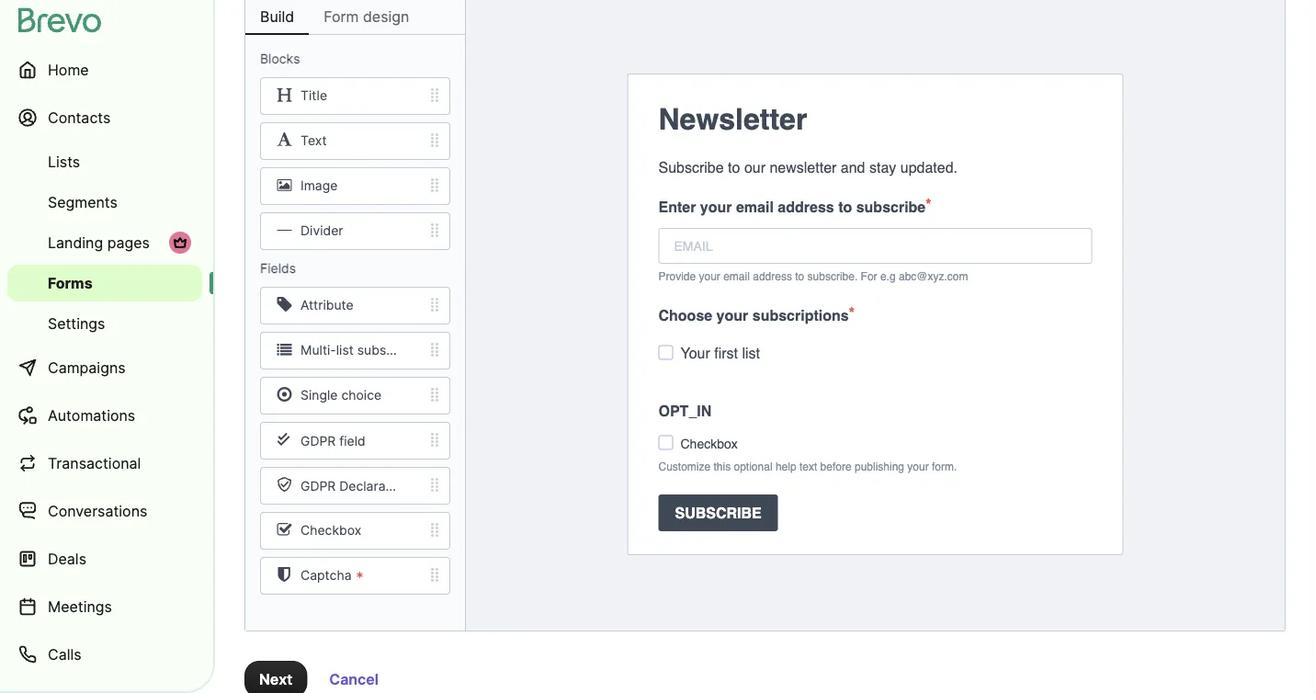 Task type: locate. For each thing, give the bounding box(es) containing it.
2 vertical spatial to
[[795, 270, 804, 283]]

your right provide
[[699, 270, 720, 283]]

cancel button
[[315, 661, 393, 693]]

build link
[[245, 0, 309, 35]]

1 vertical spatial gdpr
[[301, 478, 336, 494]]

your first list
[[681, 344, 760, 361]]

1 vertical spatial to
[[838, 198, 852, 215]]

lists link
[[7, 143, 202, 180]]

Checkbox text field
[[681, 434, 1088, 453]]

provide your email address to subscribe. for e.g abc@xyz.com
[[659, 270, 968, 283]]

title
[[301, 88, 327, 104]]

transactional
[[48, 454, 141, 472]]

deals link
[[7, 537, 202, 581]]

checkbox
[[681, 436, 738, 451], [301, 523, 362, 538]]

meetings link
[[7, 585, 202, 629]]

calls
[[48, 645, 81, 663]]

1 horizontal spatial checkbox
[[681, 436, 738, 451]]

0 vertical spatial checkbox
[[681, 436, 738, 451]]

None text field
[[659, 228, 1092, 264]]

2 gdpr from the top
[[301, 478, 336, 494]]

cancel
[[329, 670, 379, 688]]

address down subscribe to our newsletter and stay updated.
[[778, 198, 834, 215]]

this
[[714, 460, 731, 473]]

landing
[[48, 233, 103, 251]]

gdpr inside button
[[301, 433, 336, 449]]

image button
[[245, 167, 465, 205]]

Newsletter text field
[[659, 97, 1092, 142]]

lists
[[48, 153, 80, 171]]

automations
[[48, 406, 135, 424]]

segments
[[48, 193, 118, 211]]

1 horizontal spatial to
[[795, 270, 804, 283]]

divider
[[301, 223, 343, 239]]

to left subscribe.
[[795, 270, 804, 283]]

1 vertical spatial checkbox
[[301, 523, 362, 538]]

1 gdpr from the top
[[301, 433, 336, 449]]

transactional link
[[7, 441, 202, 485]]

subscription
[[357, 343, 432, 358]]

subscribe to our newsletter and stay updated.
[[659, 159, 958, 176]]

0 vertical spatial email
[[736, 198, 774, 215]]

email
[[736, 198, 774, 215], [724, 270, 750, 283]]

2 horizontal spatial to
[[838, 198, 852, 215]]

gdpr field button
[[245, 422, 465, 460]]

text button
[[245, 122, 465, 160]]

address
[[778, 198, 834, 215], [753, 270, 792, 283]]

next
[[259, 670, 293, 688]]

attribute button
[[245, 287, 465, 324]]

blocks
[[260, 51, 300, 67]]

abc@xyz.com
[[899, 270, 968, 283]]

campaigns
[[48, 358, 126, 376]]

checkbox up this
[[681, 436, 738, 451]]

to left our
[[728, 159, 740, 176]]

checkbox inside 'text field'
[[681, 436, 738, 451]]

gdpr for gdpr declaration
[[301, 478, 336, 494]]

your
[[700, 198, 732, 215], [699, 270, 720, 283], [717, 307, 748, 324], [907, 460, 929, 473]]

checkbox inside button
[[301, 523, 362, 538]]

attribute
[[301, 298, 354, 313]]

provide
[[659, 270, 696, 283]]

gdpr down gdpr field
[[301, 478, 336, 494]]

single choice
[[301, 388, 382, 403]]

multi-list subscription
[[301, 343, 432, 358]]

next button
[[244, 661, 307, 693]]

subscribe
[[856, 198, 926, 215]]

help
[[776, 460, 797, 473]]

your up first
[[717, 307, 748, 324]]

1 vertical spatial address
[[753, 270, 792, 283]]

optional
[[734, 460, 773, 473]]

your right enter
[[700, 198, 732, 215]]

gdpr declaration
[[301, 478, 409, 494]]

1 vertical spatial email
[[724, 270, 750, 283]]

your for enter
[[700, 198, 732, 215]]

gdpr left the field
[[301, 433, 336, 449]]

0 vertical spatial to
[[728, 159, 740, 176]]

home
[[48, 61, 89, 79]]

to
[[728, 159, 740, 176], [838, 198, 852, 215], [795, 270, 804, 283]]

form
[[324, 7, 359, 25]]

list right first
[[742, 344, 760, 361]]

landing pages link
[[7, 224, 202, 261]]

forms link
[[7, 265, 202, 301]]

0 horizontal spatial checkbox
[[301, 523, 362, 538]]

first
[[714, 344, 738, 361]]

customize
[[659, 460, 711, 473]]

text
[[301, 133, 327, 149]]

list up single choice
[[336, 343, 354, 358]]

0 vertical spatial gdpr
[[301, 433, 336, 449]]

to down and
[[838, 198, 852, 215]]

captcha
[[301, 568, 352, 583]]

0 vertical spatial address
[[778, 198, 834, 215]]

email down our
[[736, 198, 774, 215]]

email up choose your subscriptions
[[724, 270, 750, 283]]

0 horizontal spatial to
[[728, 159, 740, 176]]

choose
[[659, 307, 713, 324]]

and
[[841, 159, 865, 176]]

checkbox up captcha
[[301, 523, 362, 538]]

to for subscribe
[[838, 198, 852, 215]]

gdpr inside button
[[301, 478, 336, 494]]

your for choose
[[717, 307, 748, 324]]

gdpr
[[301, 433, 336, 449], [301, 478, 336, 494]]

email for enter
[[736, 198, 774, 215]]

0 horizontal spatial list
[[336, 343, 354, 358]]

opt_in
[[659, 402, 712, 419]]

deals
[[48, 550, 86, 568]]

pages
[[107, 233, 150, 251]]

address up choose your subscriptions
[[753, 270, 792, 283]]



Task type: describe. For each thing, give the bounding box(es) containing it.
declaration
[[339, 478, 409, 494]]

newsletter
[[770, 159, 837, 176]]

divider button
[[245, 212, 465, 250]]

gdpr field
[[301, 433, 366, 449]]

enter
[[659, 198, 696, 215]]

captcha button
[[245, 557, 465, 595]]

single choice button
[[245, 377, 465, 415]]

your left form. at the right
[[907, 460, 929, 473]]

your for provide
[[699, 270, 720, 283]]

subscribe
[[659, 159, 724, 176]]

newsletter
[[659, 102, 807, 136]]

subscribe.
[[808, 270, 858, 283]]

title button
[[245, 77, 465, 115]]

multi-list subscription button
[[245, 332, 465, 369]]

single
[[301, 388, 338, 403]]

home link
[[7, 48, 202, 92]]

conversations
[[48, 502, 147, 520]]

meetings
[[48, 597, 112, 615]]

contacts link
[[7, 96, 202, 140]]

field
[[339, 433, 366, 449]]

list inside button
[[336, 343, 354, 358]]

choose your subscriptions
[[659, 307, 849, 324]]

settings link
[[7, 305, 202, 342]]

your
[[681, 344, 710, 361]]

updated.
[[901, 159, 958, 176]]

to inside subscribe to our newsletter and stay updated. text field
[[728, 159, 740, 176]]

form design link
[[309, 0, 424, 35]]

multi-
[[301, 343, 336, 358]]

segments link
[[7, 184, 202, 221]]

address for subscribe
[[778, 198, 834, 215]]

for
[[861, 270, 877, 283]]

subscribe
[[675, 504, 762, 521]]

newsletter button
[[644, 90, 1107, 149]]

automations link
[[7, 393, 202, 438]]

text
[[800, 460, 817, 473]]

forms
[[48, 274, 93, 292]]

form design
[[324, 7, 409, 25]]

design
[[363, 7, 409, 25]]

contacts
[[48, 108, 111, 126]]

campaigns link
[[7, 346, 202, 390]]

1 horizontal spatial list
[[742, 344, 760, 361]]

address for subscribe.
[[753, 270, 792, 283]]

stay
[[869, 159, 896, 176]]

gdpr for gdpr field
[[301, 433, 336, 449]]

build
[[260, 7, 294, 25]]

subscribe button
[[644, 487, 1107, 539]]

publishing
[[855, 460, 904, 473]]

e.g
[[880, 270, 896, 283]]

email for provide
[[724, 270, 750, 283]]

subscribe to our newsletter and stay updated. button
[[644, 149, 1107, 186]]

customize this optional help text before publishing your form.
[[659, 460, 957, 473]]

fields
[[260, 261, 296, 276]]

our
[[744, 159, 766, 176]]

subscriptions
[[753, 307, 849, 324]]

left___rvooi image
[[173, 235, 188, 250]]

before
[[820, 460, 852, 473]]

gdpr declaration button
[[245, 467, 465, 505]]

checkbox button
[[245, 512, 465, 550]]

Subscribe to our newsletter and stay updated. text field
[[659, 156, 1092, 178]]

choice
[[341, 388, 382, 403]]

landing pages
[[48, 233, 150, 251]]

image
[[301, 178, 338, 194]]

conversations link
[[7, 489, 202, 533]]

settings
[[48, 314, 105, 332]]

to for subscribe.
[[795, 270, 804, 283]]

calls link
[[7, 632, 202, 676]]

enter your email address to subscribe
[[659, 198, 926, 215]]



Task type: vqa. For each thing, say whether or not it's contained in the screenshot.
'CHECKBOX' in CHECKBOX button
yes



